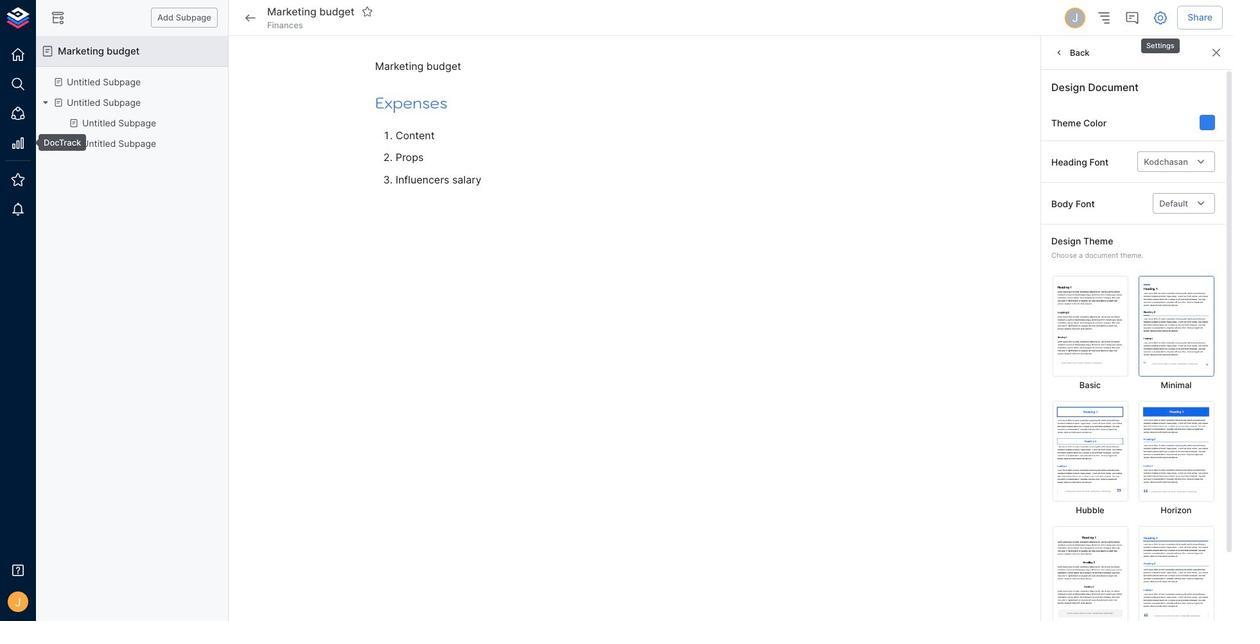 Task type: locate. For each thing, give the bounding box(es) containing it.
go back image
[[243, 10, 258, 25]]

1 horizontal spatial tooltip
[[1140, 30, 1181, 55]]

1 vertical spatial tooltip
[[30, 134, 86, 151]]

tooltip
[[1140, 30, 1181, 55], [30, 134, 86, 151]]



Task type: describe. For each thing, give the bounding box(es) containing it.
favorite image
[[362, 6, 373, 18]]

settings image
[[1153, 10, 1168, 25]]

hide wiki image
[[50, 10, 66, 25]]

table of contents image
[[1096, 10, 1112, 25]]

comments image
[[1125, 10, 1140, 25]]

0 vertical spatial tooltip
[[1140, 30, 1181, 55]]

0 horizontal spatial tooltip
[[30, 134, 86, 151]]



Task type: vqa. For each thing, say whether or not it's contained in the screenshot.
the leftmost Tooltip
yes



